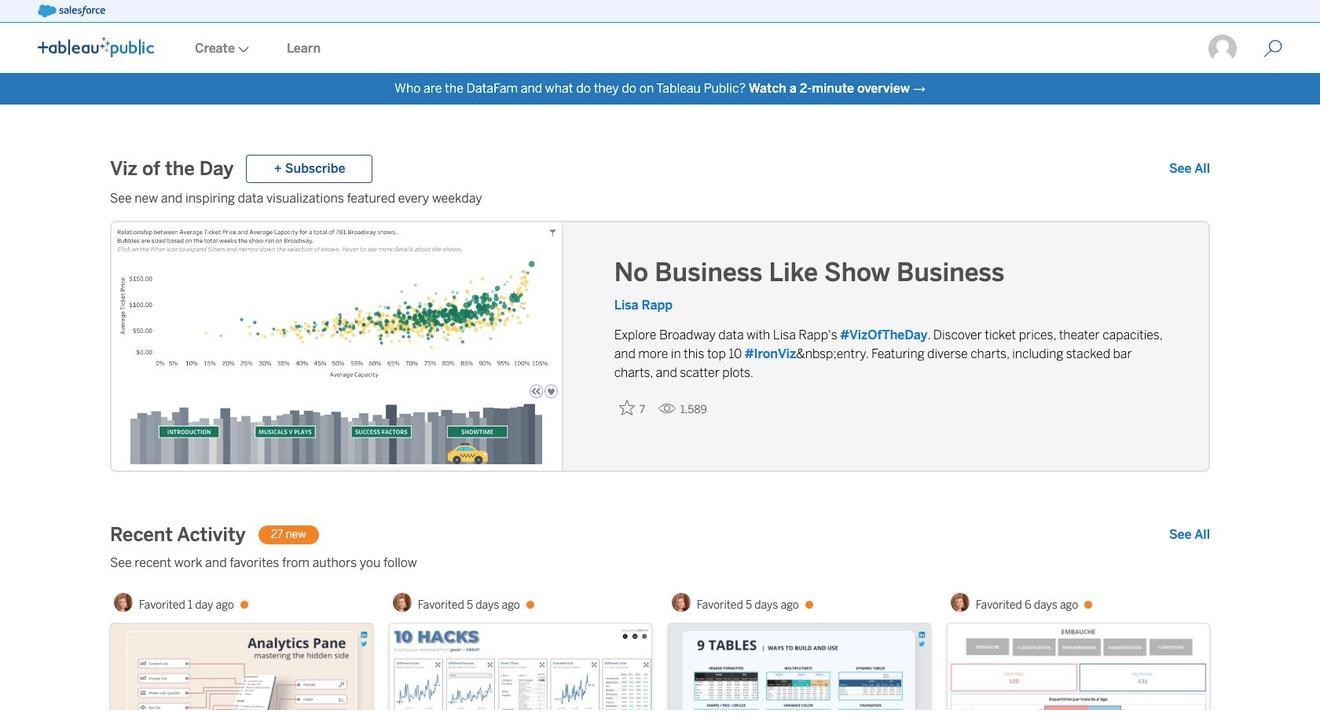 Task type: locate. For each thing, give the bounding box(es) containing it.
1 horizontal spatial angela drucioc image
[[393, 593, 412, 612]]

viz of the day heading
[[110, 156, 234, 182]]

workbook thumbnail image
[[111, 624, 372, 710], [390, 624, 651, 710], [669, 624, 930, 710], [948, 624, 1209, 710]]

angela drucioc image
[[114, 593, 133, 612], [393, 593, 412, 612], [672, 593, 690, 612]]

1 angela drucioc image from the left
[[114, 593, 133, 612]]

1 workbook thumbnail image from the left
[[111, 624, 372, 710]]

3 angela drucioc image from the left
[[672, 593, 690, 612]]

add favorite image
[[619, 400, 635, 416]]

2 angela drucioc image from the left
[[393, 593, 412, 612]]

2 workbook thumbnail image from the left
[[390, 624, 651, 710]]

create image
[[235, 46, 249, 53]]

2 horizontal spatial angela drucioc image
[[672, 593, 690, 612]]

logo image
[[38, 37, 154, 57]]

tableau public viz of the day image
[[112, 222, 564, 474]]

salesforce logo image
[[38, 5, 105, 17]]

0 horizontal spatial angela drucioc image
[[114, 593, 133, 612]]

go to search image
[[1245, 39, 1301, 58]]



Task type: vqa. For each thing, say whether or not it's contained in the screenshot.
"SEE NEW AND INSPIRING DATA VISUALIZATIONS FEATURED EVERY WEEKDAY" Element in the top of the page
yes



Task type: describe. For each thing, give the bounding box(es) containing it.
Add Favorite button
[[614, 395, 652, 421]]

see recent work and favorites from authors you follow element
[[110, 554, 1210, 573]]

tara.schultz image
[[1207, 33, 1238, 64]]

recent activity heading
[[110, 523, 246, 548]]

3 workbook thumbnail image from the left
[[669, 624, 930, 710]]

angela drucioc image for third "workbook thumbnail"
[[672, 593, 690, 612]]

see all recent activity element
[[1169, 526, 1210, 545]]

angela drucioc image for 3rd "workbook thumbnail" from the right
[[393, 593, 412, 612]]

see new and inspiring data visualizations featured every weekday element
[[110, 189, 1210, 208]]

angela drucioc image for 1st "workbook thumbnail" from left
[[114, 593, 133, 612]]

angela drucioc image
[[951, 593, 969, 612]]

see all viz of the day element
[[1169, 160, 1210, 178]]

4 workbook thumbnail image from the left
[[948, 624, 1209, 710]]



